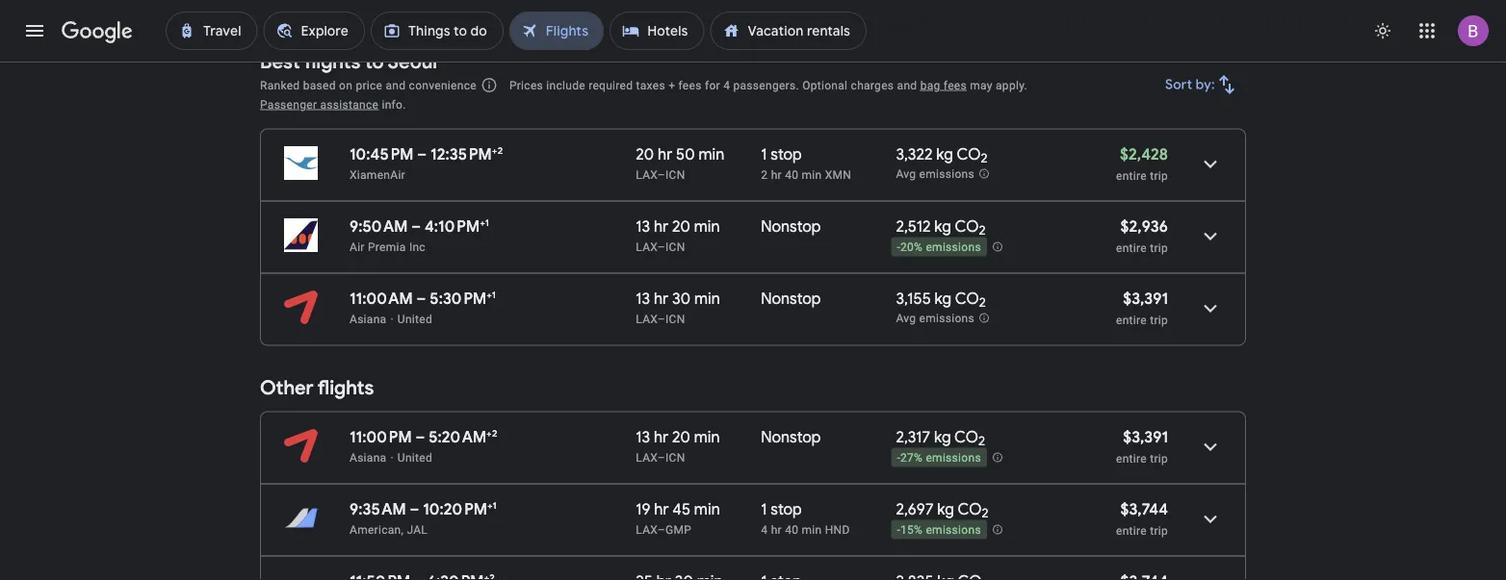 Task type: describe. For each thing, give the bounding box(es) containing it.
2,697 kg co 2
[[896, 500, 989, 522]]

hr for 12:35 pm
[[658, 144, 672, 164]]

stop for 19 hr 45 min
[[771, 500, 802, 520]]

air
[[350, 240, 365, 254]]

kg for 2,697
[[937, 500, 954, 520]]

20 hr 50 min lax – icn
[[636, 144, 724, 182]]

co for 3,155
[[955, 289, 979, 309]]

to
[[365, 49, 384, 74]]

lax for 12:35 pm
[[636, 168, 658, 182]]

$2,936
[[1121, 217, 1168, 236]]

4 inside 1 stop 4 hr 40 min hnd
[[761, 523, 768, 537]]

2,512
[[896, 217, 931, 236]]

trip for 3,322
[[1150, 169, 1168, 182]]

1 for 13 hr 20 min
[[485, 217, 489, 229]]

2 inside the "2,512 kg co 2"
[[979, 223, 986, 239]]

Arrival time: 6:20 PM on  Tuesday, November 14. text field
[[427, 572, 495, 581]]

total duration 13 hr 30 min. element
[[636, 289, 761, 312]]

- for 2,512
[[897, 241, 900, 254]]

19
[[636, 500, 650, 520]]

entire for 2,512
[[1116, 241, 1147, 255]]

avg emissions for 3,322
[[896, 168, 975, 181]]

flight details. leaves los angeles international airport at 9:50 am on sunday, november 12 and arrives at incheon international airport at 4:10 pm on monday, november 13. image
[[1187, 213, 1234, 260]]

xmn
[[825, 168, 851, 182]]

based
[[303, 78, 336, 92]]

-15% emissions
[[897, 524, 981, 538]]

trip for 3,155
[[1150, 313, 1168, 327]]

– up inc
[[411, 217, 421, 236]]

Departure time: 9:50 AM. text field
[[350, 217, 408, 236]]

air premia inc
[[350, 240, 426, 254]]

3,322
[[896, 144, 933, 164]]

2936 US dollars text field
[[1121, 217, 1168, 236]]

xiamenair
[[350, 168, 405, 182]]

13 for 5:30 pm
[[636, 289, 650, 309]]

Departure time: 9:35 AM. text field
[[350, 500, 406, 520]]

taxes
[[636, 78, 665, 92]]

total duration 13 hr 20 min. element for 2,317
[[636, 428, 761, 450]]

1 stop 2 hr 40 min xmn
[[761, 144, 851, 182]]

nonstop flight. element for 3,155
[[761, 289, 821, 312]]

5:30 pm
[[430, 289, 487, 309]]

3,155 kg co 2
[[896, 289, 986, 311]]

asiana for 11:00 am
[[350, 312, 387, 326]]

10:20 pm
[[423, 500, 487, 520]]

3 1 stop flight. element from the top
[[761, 572, 802, 581]]

+ for 10:20 pm
[[487, 500, 493, 512]]

layover (1 of 1) is a 2 hr 40 min layover at xiamen gaoqi international airport in xiamen. element
[[761, 167, 886, 182]]

bag fees button
[[920, 78, 967, 92]]

1 for 19 hr 45 min
[[493, 500, 497, 512]]

on
[[339, 78, 353, 92]]

ranked based on price and convenience
[[260, 78, 477, 92]]

assistance
[[320, 98, 379, 111]]

best
[[260, 49, 300, 74]]

2,697
[[896, 500, 934, 520]]

flight details. leaves los angeles international airport at 10:45 pm on sunday, november 12 and arrives at incheon international airport at 12:35 pm on tuesday, november 14. image
[[1187, 141, 1234, 187]]

$3,744
[[1120, 500, 1168, 520]]

asiana for 11:00 pm
[[350, 451, 387, 465]]

9:50 am
[[350, 217, 408, 236]]

nonstop for 3,155
[[761, 289, 821, 309]]

$2,428 entire trip
[[1116, 144, 1168, 182]]

main menu image
[[23, 19, 46, 42]]

Arrival time: 4:10 PM on  Monday, November 13. text field
[[425, 217, 489, 236]]

united for 11:00 pm
[[398, 451, 432, 465]]

– inside 20 hr 50 min lax – icn
[[658, 168, 665, 182]]

learn more about ranking image
[[480, 77, 498, 94]]

co for 2,697
[[958, 500, 982, 520]]

convenience
[[409, 78, 477, 92]]

– up 19 hr 45 min lax – gmp at the left bottom of page
[[658, 451, 665, 465]]

11:00 pm
[[350, 428, 412, 447]]

Departure time: 10:45 PM. text field
[[350, 144, 414, 164]]

30
[[672, 289, 691, 309]]

other flights
[[260, 376, 374, 401]]

$3,391 entire trip for 3,155
[[1116, 289, 1168, 327]]

total duration 13 hr 20 min. element for 2,512
[[636, 217, 761, 239]]

min inside 1 stop 4 hr 40 min hnd
[[802, 523, 822, 537]]

total duration 19 hr 45 min. element
[[636, 500, 761, 522]]

emissions for 2,317
[[926, 452, 981, 465]]

passenger assistance button
[[260, 98, 379, 111]]

lax for 4:10 pm
[[636, 240, 658, 254]]

flights for best
[[304, 49, 360, 74]]

– left 5:20 am at the bottom left of page
[[415, 428, 425, 447]]

1 stop flight. element for 19 hr 45 min
[[761, 500, 802, 522]]

hr inside 1 stop 4 hr 40 min hnd
[[771, 523, 782, 537]]

13 for 5:20 am
[[636, 428, 650, 447]]

may
[[970, 78, 993, 92]]

emissions down 3,322 kg co 2
[[919, 168, 975, 181]]

45
[[672, 500, 690, 520]]

sort
[[1165, 76, 1193, 93]]

by:
[[1196, 76, 1215, 93]]

hr for 10:20 pm
[[654, 500, 669, 520]]

20 for 5:20 am
[[672, 428, 690, 447]]

9:35 am
[[350, 500, 406, 520]]

emissions for 2,697
[[926, 524, 981, 538]]

premia
[[368, 240, 406, 254]]

lax for 5:20 am
[[636, 451, 658, 465]]

required
[[589, 78, 633, 92]]

co for 3,322
[[957, 144, 981, 164]]

10:45 pm
[[350, 144, 414, 164]]

kg for 3,155
[[935, 289, 952, 309]]

icn for 12:35 pm
[[665, 168, 685, 182]]

flight details. leaves los angeles international airport at 11:00 am on sunday, november 12 and arrives at incheon international airport at 5:30 pm on monday, november 13. image
[[1187, 286, 1234, 332]]

emissions down 3,155 kg co 2
[[919, 312, 975, 326]]

11:00 am – 5:30 pm + 1
[[350, 289, 496, 309]]

best flights to seoul
[[260, 49, 437, 74]]

– left 5:30 pm
[[417, 289, 426, 309]]

sort by: button
[[1158, 62, 1246, 108]]

hr for 5:20 am
[[654, 428, 668, 447]]

passenger
[[260, 98, 317, 111]]

avg emissions for 3,155
[[896, 312, 975, 326]]

kg for 2,317
[[934, 428, 951, 447]]

total duration 20 hr 50 min. element
[[636, 144, 761, 167]]

19 hr 45 min lax – gmp
[[636, 500, 720, 537]]

Arrival time: 10:20 PM on  Monday, November 13. text field
[[423, 500, 497, 520]]

price
[[356, 78, 383, 92]]

american, jal
[[350, 523, 428, 537]]

trip for 2,512
[[1150, 241, 1168, 255]]

15%
[[900, 524, 923, 538]]

2 inside 2,697 kg co 2
[[982, 506, 989, 522]]

Departure time: 11:00 PM. text field
[[350, 428, 412, 447]]

gmp
[[665, 523, 692, 537]]

$2,936 entire trip
[[1116, 217, 1168, 255]]

icn for 4:10 pm
[[665, 240, 685, 254]]

nonstop for 2,512
[[761, 217, 821, 236]]

other
[[260, 376, 314, 401]]

layover (1 of 1) is a 4 hr 40 min layover at haneda airport in tokyo. element
[[761, 522, 886, 538]]

2,512 kg co 2
[[896, 217, 986, 239]]

apply.
[[996, 78, 1027, 92]]

flight details. leaves los angeles international airport at 9:35 am on sunday, november 12 and arrives at gimpo international airport at 10:20 pm on monday, november 13. image
[[1187, 496, 1234, 543]]

nonstop flight. element for 2,317
[[761, 428, 821, 450]]

american,
[[350, 523, 404, 537]]

1 and from the left
[[386, 78, 406, 92]]

bag
[[920, 78, 940, 92]]

nonstop flight. element for 2,512
[[761, 217, 821, 239]]

3391 us dollars text field for 3,155
[[1123, 289, 1168, 309]]

+ for 12:35 pm
[[492, 144, 498, 156]]

icn for 5:20 am
[[665, 451, 685, 465]]

2 inside 3,322 kg co 2
[[981, 150, 988, 167]]

$3,744 entire trip
[[1116, 500, 1168, 538]]

min for 2,697
[[694, 500, 720, 520]]

min for 2,317
[[694, 428, 720, 447]]



Task type: vqa. For each thing, say whether or not it's contained in the screenshot.
1:00 PM text field
no



Task type: locate. For each thing, give the bounding box(es) containing it.
0 horizontal spatial 4
[[723, 78, 730, 92]]

1 vertical spatial avg emissions
[[896, 312, 975, 326]]

1 vertical spatial 40
[[785, 523, 799, 537]]

hr left the hnd in the right bottom of the page
[[771, 523, 782, 537]]

3744 US dollars text field
[[1120, 500, 1168, 520], [1120, 572, 1168, 581]]

3 icn from the top
[[665, 312, 685, 326]]

co inside the "2,512 kg co 2"
[[955, 217, 979, 236]]

+ inside 9:50 am – 4:10 pm + 1
[[480, 217, 485, 229]]

27%
[[900, 452, 923, 465]]

flights
[[304, 49, 360, 74], [318, 376, 374, 401]]

1
[[761, 144, 767, 164], [485, 217, 489, 229], [492, 289, 496, 301], [493, 500, 497, 512], [761, 500, 767, 520]]

1 stop 4 hr 40 min hnd
[[761, 500, 850, 537]]

hr down 20 hr 50 min lax – icn
[[654, 217, 668, 236]]

2 - from the top
[[897, 452, 900, 465]]

Departure time: 11:00 AM. text field
[[350, 289, 413, 309]]

1 asiana from the top
[[350, 312, 387, 326]]

icn
[[665, 168, 685, 182], [665, 240, 685, 254], [665, 312, 685, 326], [665, 451, 685, 465]]

3391 us dollars text field for 2,317
[[1123, 428, 1168, 447]]

entire for 3,155
[[1116, 313, 1147, 327]]

3 nonstop flight. element from the top
[[761, 428, 821, 450]]

40 for 19 hr 45 min
[[785, 523, 799, 537]]

1 vertical spatial 4
[[761, 523, 768, 537]]

5 lax from the top
[[636, 523, 658, 537]]

hr for 5:30 pm
[[654, 289, 668, 309]]

40 inside 1 stop 4 hr 40 min hnd
[[785, 523, 799, 537]]

12:35 pm
[[430, 144, 492, 164]]

0 vertical spatial $3,391
[[1123, 289, 1168, 309]]

0 vertical spatial stop
[[771, 144, 802, 164]]

co right 3,155
[[955, 289, 979, 309]]

trip
[[1150, 169, 1168, 182], [1150, 241, 1168, 255], [1150, 313, 1168, 327], [1150, 452, 1168, 466], [1150, 524, 1168, 538]]

40 left "xmn"
[[785, 168, 799, 182]]

icn down 30
[[665, 312, 685, 326]]

– left 12:35 pm
[[417, 144, 427, 164]]

co inside 3,322 kg co 2
[[957, 144, 981, 164]]

hr left 50
[[658, 144, 672, 164]]

3 entire from the top
[[1116, 313, 1147, 327]]

0 vertical spatial 13
[[636, 217, 650, 236]]

3 nonstop from the top
[[761, 428, 821, 447]]

entire left flight details. leaves los angeles international airport at 11:00 am on sunday, november 12 and arrives at incheon international airport at 5:30 pm on monday, november 13. image
[[1116, 313, 1147, 327]]

20 up the '45'
[[672, 428, 690, 447]]

2 vertical spatial 13
[[636, 428, 650, 447]]

0 horizontal spatial fees
[[678, 78, 702, 92]]

avg for 3,155
[[896, 312, 916, 326]]

13 hr 20 min lax – icn up 30
[[636, 217, 720, 254]]

0 horizontal spatial and
[[386, 78, 406, 92]]

9:50 am – 4:10 pm + 1
[[350, 217, 489, 236]]

– down total duration 20 hr 50 min. element
[[658, 168, 665, 182]]

icn for 5:30 pm
[[665, 312, 685, 326]]

4 trip from the top
[[1150, 452, 1168, 466]]

hr inside 19 hr 45 min lax – gmp
[[654, 500, 669, 520]]

5:20 am
[[429, 428, 486, 447]]

kg inside the "2,512 kg co 2"
[[934, 217, 951, 236]]

entire down $3,744
[[1116, 524, 1147, 538]]

0 vertical spatial united
[[398, 312, 432, 326]]

1 right "4:10 pm"
[[485, 217, 489, 229]]

1 entire from the top
[[1116, 169, 1147, 182]]

united for 11:00 am
[[398, 312, 432, 326]]

13 hr 20 min lax – icn
[[636, 217, 720, 254], [636, 428, 720, 465]]

2 13 from the top
[[636, 289, 650, 309]]

jal
[[407, 523, 428, 537]]

–
[[417, 144, 427, 164], [658, 168, 665, 182], [411, 217, 421, 236], [658, 240, 665, 254], [417, 289, 426, 309], [658, 312, 665, 326], [415, 428, 425, 447], [658, 451, 665, 465], [410, 500, 419, 520], [658, 523, 665, 537]]

+ for 5:20 am
[[486, 428, 492, 440]]

– up 13 hr 30 min lax – icn
[[658, 240, 665, 254]]

prices include required taxes + fees for 4 passengers. optional charges and bag fees may apply. passenger assistance
[[260, 78, 1027, 111]]

1 vertical spatial 20
[[672, 217, 690, 236]]

flights right other
[[318, 376, 374, 401]]

trip inside $2,428 entire trip
[[1150, 169, 1168, 182]]

co for 2,317
[[954, 428, 978, 447]]

emissions down 2,317 kg co 2 on the bottom right of the page
[[926, 452, 981, 465]]

1 up layover (1 of 1) is a 4 hr 40 min layover at haneda airport in tokyo. element
[[761, 500, 767, 520]]

asiana down 11:00 pm
[[350, 451, 387, 465]]

1 vertical spatial flights
[[318, 376, 374, 401]]

co inside 3,155 kg co 2
[[955, 289, 979, 309]]

0 vertical spatial $3,391 entire trip
[[1116, 289, 1168, 327]]

min
[[699, 144, 724, 164], [802, 168, 822, 182], [694, 217, 720, 236], [694, 289, 720, 309], [694, 428, 720, 447], [694, 500, 720, 520], [802, 523, 822, 537]]

2 inside 10:45 pm – 12:35 pm + 2
[[498, 144, 503, 156]]

2 inside 1 stop 2 hr 40 min xmn
[[761, 168, 768, 182]]

13 hr 20 min lax – icn for 5:20 am
[[636, 428, 720, 465]]

1 vertical spatial stop
[[771, 500, 802, 520]]

2 asiana from the top
[[350, 451, 387, 465]]

and left bag on the right
[[897, 78, 917, 92]]

min left "xmn"
[[802, 168, 822, 182]]

1 horizontal spatial and
[[897, 78, 917, 92]]

trip inside $3,744 entire trip
[[1150, 524, 1168, 538]]

1 nonstop from the top
[[761, 217, 821, 236]]

2 lax from the top
[[636, 240, 658, 254]]

0 vertical spatial 4
[[723, 78, 730, 92]]

entire down $2,428
[[1116, 169, 1147, 182]]

co up -15% emissions
[[958, 500, 982, 520]]

2 avg emissions from the top
[[896, 312, 975, 326]]

13 hr 20 min lax – icn up the '45'
[[636, 428, 720, 465]]

kg for 2,512
[[934, 217, 951, 236]]

min inside 1 stop 2 hr 40 min xmn
[[802, 168, 822, 182]]

icn up 30
[[665, 240, 685, 254]]

3,155
[[896, 289, 931, 309]]

min right the '45'
[[694, 500, 720, 520]]

Arrival time: 12:35 PM on  Tuesday, November 14. text field
[[430, 144, 503, 164]]

50
[[676, 144, 695, 164]]

entire
[[1116, 169, 1147, 182], [1116, 241, 1147, 255], [1116, 313, 1147, 327], [1116, 452, 1147, 466], [1116, 524, 1147, 538]]

$3,391 for 2,317
[[1123, 428, 1168, 447]]

icn inside 20 hr 50 min lax – icn
[[665, 168, 685, 182]]

1 horizontal spatial 4
[[761, 523, 768, 537]]

– inside 13 hr 30 min lax – icn
[[658, 312, 665, 326]]

co inside 2,697 kg co 2
[[958, 500, 982, 520]]

stop up layover (1 of 1) is a 2 hr 40 min layover at xiamen gaoqi international airport in xiamen. element
[[771, 144, 802, 164]]

fees
[[678, 78, 702, 92], [944, 78, 967, 92]]

lax down total duration 20 hr 50 min. element
[[636, 168, 658, 182]]

20 for 4:10 pm
[[672, 217, 690, 236]]

1 vertical spatial -
[[897, 452, 900, 465]]

+
[[668, 78, 675, 92], [492, 144, 498, 156], [480, 217, 485, 229], [487, 289, 492, 301], [486, 428, 492, 440], [487, 500, 493, 512]]

co right 3,322
[[957, 144, 981, 164]]

min right 50
[[699, 144, 724, 164]]

min inside 19 hr 45 min lax – gmp
[[694, 500, 720, 520]]

1 avg emissions from the top
[[896, 168, 975, 181]]

min for 3,155
[[694, 289, 720, 309]]

0 vertical spatial -
[[897, 241, 900, 254]]

– down total duration 13 hr 30 min. element
[[658, 312, 665, 326]]

2 vertical spatial 1 stop flight. element
[[761, 572, 802, 581]]

3391 us dollars text field down $2,936 entire trip
[[1123, 289, 1168, 309]]

1 nonstop flight. element from the top
[[761, 217, 821, 239]]

leaves los angeles international airport at 11:00 am on sunday, november 12 and arrives at incheon international airport at 5:30 pm on monday, november 13. element
[[350, 289, 496, 309]]

trip for 2,697
[[1150, 524, 1168, 538]]

3391 US dollars text field
[[1123, 289, 1168, 309], [1123, 428, 1168, 447]]

entire inside $3,744 entire trip
[[1116, 524, 1147, 538]]

9:35 am – 10:20 pm + 1
[[350, 500, 497, 520]]

2 right 5:20 am at the bottom left of page
[[492, 428, 497, 440]]

flight details. leaves los angeles international airport at 11:00 pm on sunday, november 12 and arrives at incheon international airport at 5:20 am on tuesday, november 14. image
[[1187, 424, 1234, 470]]

1 stop flight. element
[[761, 144, 802, 167], [761, 500, 802, 522], [761, 572, 802, 581]]

2 $3,391 from the top
[[1123, 428, 1168, 447]]

1 for 13 hr 30 min
[[492, 289, 496, 301]]

icn up the '45'
[[665, 451, 685, 465]]

1 vertical spatial $3,391
[[1123, 428, 1168, 447]]

+ inside 9:35 am – 10:20 pm + 1
[[487, 500, 493, 512]]

4 lax from the top
[[636, 451, 658, 465]]

13 hr 30 min lax – icn
[[636, 289, 720, 326]]

hr
[[658, 144, 672, 164], [771, 168, 782, 182], [654, 217, 668, 236], [654, 289, 668, 309], [654, 428, 668, 447], [654, 500, 669, 520], [771, 523, 782, 537]]

avg emissions
[[896, 168, 975, 181], [896, 312, 975, 326]]

min down 20 hr 50 min lax – icn
[[694, 217, 720, 236]]

2,317 kg co 2
[[896, 428, 985, 450]]

kg inside 3,322 kg co 2
[[936, 144, 953, 164]]

1 1 stop flight. element from the top
[[761, 144, 802, 167]]

1 vertical spatial avg
[[896, 312, 916, 326]]

4 entire from the top
[[1116, 452, 1147, 466]]

13 for 4:10 pm
[[636, 217, 650, 236]]

change appearance image
[[1360, 8, 1406, 54]]

Arrival time: 5:20 AM on  Tuesday, November 14. text field
[[429, 428, 497, 447]]

0 vertical spatial 3744 us dollars text field
[[1120, 500, 1168, 520]]

- for 2,317
[[897, 452, 900, 465]]

nonstop flight. element
[[761, 217, 821, 239], [761, 289, 821, 312], [761, 428, 821, 450]]

0 vertical spatial nonstop
[[761, 217, 821, 236]]

13 up the 19
[[636, 428, 650, 447]]

13 hr 20 min lax – icn for 4:10 pm
[[636, 217, 720, 254]]

entire inside $2,936 entire trip
[[1116, 241, 1147, 255]]

avg
[[896, 168, 916, 181], [896, 312, 916, 326]]

0 vertical spatial avg
[[896, 168, 916, 181]]

total duration 13 hr 20 min. element
[[636, 217, 761, 239], [636, 428, 761, 450]]

min right 30
[[694, 289, 720, 309]]

hr left 30
[[654, 289, 668, 309]]

avg down 3,155
[[896, 312, 916, 326]]

– down total duration 19 hr 45 min. element
[[658, 523, 665, 537]]

2 inside 11:00 pm – 5:20 am + 2
[[492, 428, 497, 440]]

ranked
[[260, 78, 300, 92]]

2 total duration 13 hr 20 min. element from the top
[[636, 428, 761, 450]]

min for 3,322
[[699, 144, 724, 164]]

0 vertical spatial avg emissions
[[896, 168, 975, 181]]

5 trip from the top
[[1150, 524, 1168, 538]]

None search field
[[260, 0, 1246, 19]]

5 entire from the top
[[1116, 524, 1147, 538]]

emissions for 2,512
[[926, 241, 981, 254]]

2 right 3,155
[[979, 295, 986, 311]]

1 3391 us dollars text field from the top
[[1123, 289, 1168, 309]]

2 vertical spatial -
[[897, 524, 900, 538]]

icn inside 13 hr 30 min lax – icn
[[665, 312, 685, 326]]

40 inside 1 stop 2 hr 40 min xmn
[[785, 168, 799, 182]]

min up total duration 19 hr 45 min. element
[[694, 428, 720, 447]]

0 vertical spatial 3391 us dollars text field
[[1123, 289, 1168, 309]]

inc
[[409, 240, 426, 254]]

lax for 5:30 pm
[[636, 312, 658, 326]]

13 inside 13 hr 30 min lax – icn
[[636, 289, 650, 309]]

1 vertical spatial 13 hr 20 min lax – icn
[[636, 428, 720, 465]]

1 vertical spatial united
[[398, 451, 432, 465]]

nonstop for 2,317
[[761, 428, 821, 447]]

4:10 pm
[[425, 217, 480, 236]]

11:00 pm – 5:20 am + 2
[[350, 428, 497, 447]]

lax inside 20 hr 50 min lax – icn
[[636, 168, 658, 182]]

hr inside 20 hr 50 min lax – icn
[[658, 144, 672, 164]]

11:00 am
[[350, 289, 413, 309]]

optional
[[802, 78, 848, 92]]

4 icn from the top
[[665, 451, 685, 465]]

co
[[957, 144, 981, 164], [955, 217, 979, 236], [955, 289, 979, 309], [954, 428, 978, 447], [958, 500, 982, 520]]

2 3391 us dollars text field from the top
[[1123, 428, 1168, 447]]

total duration 13 hr 20 min. element up total duration 19 hr 45 min. element
[[636, 428, 761, 450]]

2 inside 2,317 kg co 2
[[978, 434, 985, 450]]

4 right for
[[723, 78, 730, 92]]

$3,391 entire trip
[[1116, 289, 1168, 327], [1116, 428, 1168, 466]]

co inside 2,317 kg co 2
[[954, 428, 978, 447]]

1 inside 9:50 am – 4:10 pm + 1
[[485, 217, 489, 229]]

1 trip from the top
[[1150, 169, 1168, 182]]

1 40 from the top
[[785, 168, 799, 182]]

1 total duration 13 hr 20 min. element from the top
[[636, 217, 761, 239]]

1 3744 us dollars text field from the top
[[1120, 500, 1168, 520]]

leaves los angeles international airport at 9:35 am on sunday, november 12 and arrives at gimpo international airport at 10:20 pm on monday, november 13. element
[[350, 500, 497, 520]]

1 right 10:20 pm at the left
[[493, 500, 497, 512]]

1 $3,391 entire trip from the top
[[1116, 289, 1168, 327]]

$3,391 left flight details. leaves los angeles international airport at 11:00 pm on sunday, november 12 and arrives at incheon international airport at 5:20 am on tuesday, november 14. image
[[1123, 428, 1168, 447]]

hr for 4:10 pm
[[654, 217, 668, 236]]

+ inside 11:00 am – 5:30 pm + 1
[[487, 289, 492, 301]]

1 vertical spatial 3744 us dollars text field
[[1120, 572, 1168, 581]]

2 13 hr 20 min lax – icn from the top
[[636, 428, 720, 465]]

13
[[636, 217, 650, 236], [636, 289, 650, 309], [636, 428, 650, 447]]

0 vertical spatial asiana
[[350, 312, 387, 326]]

trip inside $2,936 entire trip
[[1150, 241, 1168, 255]]

-27% emissions
[[897, 452, 981, 465]]

2 avg from the top
[[896, 312, 916, 326]]

stop up layover (1 of 1) is a 4 hr 40 min layover at haneda airport in tokyo. element
[[771, 500, 802, 520]]

avg emissions down 3,155 kg co 2
[[896, 312, 975, 326]]

$3,391
[[1123, 289, 1168, 309], [1123, 428, 1168, 447]]

and inside prices include required taxes + fees for 4 passengers. optional charges and bag fees may apply. passenger assistance
[[897, 78, 917, 92]]

1 - from the top
[[897, 241, 900, 254]]

sort by:
[[1165, 76, 1215, 93]]

2 $3,391 entire trip from the top
[[1116, 428, 1168, 466]]

4 down total duration 19 hr 45 min. element
[[761, 523, 768, 537]]

2 stop from the top
[[771, 500, 802, 520]]

lax
[[636, 168, 658, 182], [636, 240, 658, 254], [636, 312, 658, 326], [636, 451, 658, 465], [636, 523, 658, 537]]

$3,391 for 3,155
[[1123, 289, 1168, 309]]

20
[[636, 144, 654, 164], [672, 217, 690, 236], [672, 428, 690, 447]]

40 for 20 hr 50 min
[[785, 168, 799, 182]]

13 down 20 hr 50 min lax – icn
[[636, 217, 650, 236]]

2 entire from the top
[[1116, 241, 1147, 255]]

co for 2,512
[[955, 217, 979, 236]]

2 right 3,322
[[981, 150, 988, 167]]

passengers.
[[733, 78, 799, 92]]

kg right 3,155
[[935, 289, 952, 309]]

lax inside 19 hr 45 min lax – gmp
[[636, 523, 658, 537]]

lax for 10:20 pm
[[636, 523, 658, 537]]

3 - from the top
[[897, 524, 900, 538]]

0 vertical spatial nonstop flight. element
[[761, 217, 821, 239]]

$3,391 entire trip for 2,317
[[1116, 428, 1168, 466]]

entire down "$2,936"
[[1116, 241, 1147, 255]]

fees left for
[[678, 78, 702, 92]]

- down "2,317"
[[897, 452, 900, 465]]

2 trip from the top
[[1150, 241, 1168, 255]]

entire inside $2,428 entire trip
[[1116, 169, 1147, 182]]

$3,391 down $2,936 entire trip
[[1123, 289, 1168, 309]]

$3,391 entire trip left flight details. leaves los angeles international airport at 11:00 am on sunday, november 12 and arrives at incheon international airport at 5:30 pm on monday, november 13. image
[[1116, 289, 1168, 327]]

2 right 2,697
[[982, 506, 989, 522]]

1 vertical spatial total duration 13 hr 20 min. element
[[636, 428, 761, 450]]

leaves los angeles international airport at 11:50 pm on sunday, november 12 and arrives at gimpo international airport at 6:20 pm on tuesday, november 14. element
[[350, 572, 495, 581]]

total duration 25 hr 30 min. element
[[636, 572, 761, 581]]

20 inside 20 hr 50 min lax – icn
[[636, 144, 654, 164]]

0 vertical spatial flights
[[304, 49, 360, 74]]

lax up the 19
[[636, 451, 658, 465]]

united down "leaves los angeles international airport at 11:00 am on sunday, november 12 and arrives at incheon international airport at 5:30 pm on monday, november 13." element
[[398, 312, 432, 326]]

for
[[705, 78, 720, 92]]

$3,391 entire trip up $3,744
[[1116, 428, 1168, 466]]

0 vertical spatial 1 stop flight. element
[[761, 144, 802, 167]]

2 and from the left
[[897, 78, 917, 92]]

stop inside 1 stop 2 hr 40 min xmn
[[771, 144, 802, 164]]

$2,428
[[1120, 144, 1168, 164]]

Arrival time: 5:30 PM on  Monday, November 13. text field
[[430, 289, 496, 309]]

avg emissions down 3,322 kg co 2
[[896, 168, 975, 181]]

2 inside 3,155 kg co 2
[[979, 295, 986, 311]]

lax down the 19
[[636, 523, 658, 537]]

1 13 hr 20 min lax – icn from the top
[[636, 217, 720, 254]]

1 lax from the top
[[636, 168, 658, 182]]

3744 us dollars text field left flight details. leaves los angeles international airport at 9:35 am on sunday, november 12 and arrives at gimpo international airport at 10:20 pm on monday, november 13. icon
[[1120, 500, 1168, 520]]

stop inside 1 stop 4 hr 40 min hnd
[[771, 500, 802, 520]]

2 nonstop flight. element from the top
[[761, 289, 821, 312]]

hr inside 13 hr 30 min lax – icn
[[654, 289, 668, 309]]

2 fees from the left
[[944, 78, 967, 92]]

2 40 from the top
[[785, 523, 799, 537]]

seoul
[[388, 49, 437, 74]]

3 trip from the top
[[1150, 313, 1168, 327]]

+ inside prices include required taxes + fees for 4 passengers. optional charges and bag fees may apply. passenger assistance
[[668, 78, 675, 92]]

Departure time: 11:50 PM. text field
[[350, 572, 410, 581]]

+ for 4:10 pm
[[480, 217, 485, 229]]

1 stop flight. element for 20 hr 50 min
[[761, 144, 802, 167]]

3,322 kg co 2
[[896, 144, 988, 167]]

40 left the hnd in the right bottom of the page
[[785, 523, 799, 537]]

2 icn from the top
[[665, 240, 685, 254]]

kg up the -20% emissions
[[934, 217, 951, 236]]

10:45 pm – 12:35 pm + 2
[[350, 144, 503, 164]]

hr inside 1 stop 2 hr 40 min xmn
[[771, 168, 782, 182]]

leaves los angeles international airport at 10:45 pm on sunday, november 12 and arrives at incheon international airport at 12:35 pm on tuesday, november 14. element
[[350, 144, 503, 164]]

3 13 from the top
[[636, 428, 650, 447]]

+ for 5:30 pm
[[487, 289, 492, 301]]

20%
[[900, 241, 923, 254]]

1 vertical spatial $3,391 entire trip
[[1116, 428, 1168, 466]]

- down 2,697
[[897, 524, 900, 538]]

2
[[498, 144, 503, 156], [981, 150, 988, 167], [761, 168, 768, 182], [979, 223, 986, 239], [979, 295, 986, 311], [492, 428, 497, 440], [978, 434, 985, 450], [982, 506, 989, 522]]

20 down 20 hr 50 min lax – icn
[[672, 217, 690, 236]]

trip for 2,317
[[1150, 452, 1168, 466]]

lax inside 13 hr 30 min lax – icn
[[636, 312, 658, 326]]

1 inside 9:35 am – 10:20 pm + 1
[[493, 500, 497, 512]]

1 vertical spatial nonstop flight. element
[[761, 289, 821, 312]]

3 lax from the top
[[636, 312, 658, 326]]

include
[[546, 78, 585, 92]]

min inside 13 hr 30 min lax – icn
[[694, 289, 720, 309]]

asiana
[[350, 312, 387, 326], [350, 451, 387, 465]]

main content containing best flights to seoul
[[260, 35, 1246, 581]]

1 vertical spatial nonstop
[[761, 289, 821, 309]]

1 icn from the top
[[665, 168, 685, 182]]

kg right 3,322
[[936, 144, 953, 164]]

kg for 3,322
[[936, 144, 953, 164]]

1 inside 1 stop 4 hr 40 min hnd
[[761, 500, 767, 520]]

leaves los angeles international airport at 9:50 am on sunday, november 12 and arrives at incheon international airport at 4:10 pm on monday, november 13. element
[[350, 217, 489, 236]]

stop for 20 hr 50 min
[[771, 144, 802, 164]]

20 left 50
[[636, 144, 654, 164]]

entire for 2,697
[[1116, 524, 1147, 538]]

40
[[785, 168, 799, 182], [785, 523, 799, 537]]

1 avg from the top
[[896, 168, 916, 181]]

trip down "$2,936"
[[1150, 241, 1168, 255]]

hr left "xmn"
[[771, 168, 782, 182]]

1 inside 1 stop 2 hr 40 min xmn
[[761, 144, 767, 164]]

and right price
[[386, 78, 406, 92]]

2 nonstop from the top
[[761, 289, 821, 309]]

flights up the based
[[304, 49, 360, 74]]

2 vertical spatial 20
[[672, 428, 690, 447]]

0 vertical spatial 13 hr 20 min lax – icn
[[636, 217, 720, 254]]

kg inside 3,155 kg co 2
[[935, 289, 952, 309]]

1 vertical spatial 1 stop flight. element
[[761, 500, 802, 522]]

1 united from the top
[[398, 312, 432, 326]]

0 vertical spatial 40
[[785, 168, 799, 182]]

2 3744 us dollars text field from the top
[[1120, 572, 1168, 581]]

4
[[723, 78, 730, 92], [761, 523, 768, 537]]

leaves los angeles international airport at 11:00 pm on sunday, november 12 and arrives at incheon international airport at 5:20 am on tuesday, november 14. element
[[350, 428, 497, 447]]

2 right 12:35 pm
[[498, 144, 503, 156]]

lax down total duration 13 hr 30 min. element
[[636, 312, 658, 326]]

min for 2,512
[[694, 217, 720, 236]]

– up jal
[[410, 500, 419, 520]]

entire for 3,322
[[1116, 169, 1147, 182]]

1 horizontal spatial fees
[[944, 78, 967, 92]]

emissions
[[919, 168, 975, 181], [926, 241, 981, 254], [919, 312, 975, 326], [926, 452, 981, 465], [926, 524, 981, 538]]

kg up -15% emissions
[[937, 500, 954, 520]]

hr up total duration 19 hr 45 min. element
[[654, 428, 668, 447]]

entire for 2,317
[[1116, 452, 1147, 466]]

trip left flight details. leaves los angeles international airport at 11:00 am on sunday, november 12 and arrives at incheon international airport at 5:30 pm on monday, november 13. image
[[1150, 313, 1168, 327]]

1 $3,391 from the top
[[1123, 289, 1168, 309]]

flights for other
[[318, 376, 374, 401]]

min inside 20 hr 50 min lax – icn
[[699, 144, 724, 164]]

kg inside 2,317 kg co 2
[[934, 428, 951, 447]]

hnd
[[825, 523, 850, 537]]

2 up -27% emissions
[[978, 434, 985, 450]]

2,317
[[896, 428, 930, 447]]

emissions down the "2,512 kg co 2"
[[926, 241, 981, 254]]

2 vertical spatial nonstop
[[761, 428, 821, 447]]

lax up 13 hr 30 min lax – icn
[[636, 240, 658, 254]]

charges
[[851, 78, 894, 92]]

2 vertical spatial nonstop flight. element
[[761, 428, 821, 450]]

emissions down 2,697 kg co 2
[[926, 524, 981, 538]]

1 vertical spatial 13
[[636, 289, 650, 309]]

avg for 3,322
[[896, 168, 916, 181]]

+ inside 11:00 pm – 5:20 am + 2
[[486, 428, 492, 440]]

1 up layover (1 of 1) is a 2 hr 40 min layover at xiamen gaoqi international airport in xiamen. element
[[761, 144, 767, 164]]

kg up -27% emissions
[[934, 428, 951, 447]]

kg inside 2,697 kg co 2
[[937, 500, 954, 520]]

3744 us dollars text field containing $3,744
[[1120, 500, 1168, 520]]

2 united from the top
[[398, 451, 432, 465]]

united
[[398, 312, 432, 326], [398, 451, 432, 465]]

– inside 19 hr 45 min lax – gmp
[[658, 523, 665, 537]]

united down 11:00 pm – 5:20 am + 2
[[398, 451, 432, 465]]

1 vertical spatial 3391 us dollars text field
[[1123, 428, 1168, 447]]

4 inside prices include required taxes + fees for 4 passengers. optional charges and bag fees may apply. passenger assistance
[[723, 78, 730, 92]]

2 1 stop flight. element from the top
[[761, 500, 802, 522]]

hr right the 19
[[654, 500, 669, 520]]

trip left flight details. leaves los angeles international airport at 11:00 pm on sunday, november 12 and arrives at incheon international airport at 5:20 am on tuesday, november 14. image
[[1150, 452, 1168, 466]]

1 fees from the left
[[678, 78, 702, 92]]

2 up the -20% emissions
[[979, 223, 986, 239]]

1 right 5:30 pm
[[492, 289, 496, 301]]

13 left 30
[[636, 289, 650, 309]]

1 13 from the top
[[636, 217, 650, 236]]

1 inside 11:00 am – 5:30 pm + 1
[[492, 289, 496, 301]]

1 vertical spatial asiana
[[350, 451, 387, 465]]

main content
[[260, 35, 1246, 581]]

prices
[[509, 78, 543, 92]]

-20% emissions
[[897, 241, 981, 254]]

1 stop from the top
[[771, 144, 802, 164]]

avg down 3,322
[[896, 168, 916, 181]]

0 vertical spatial total duration 13 hr 20 min. element
[[636, 217, 761, 239]]

- down 2,512 at the top right of page
[[897, 241, 900, 254]]

- for 2,697
[[897, 524, 900, 538]]

2428 US dollars text field
[[1120, 144, 1168, 164]]

0 vertical spatial 20
[[636, 144, 654, 164]]

+ inside 10:45 pm – 12:35 pm + 2
[[492, 144, 498, 156]]

fees right bag on the right
[[944, 78, 967, 92]]



